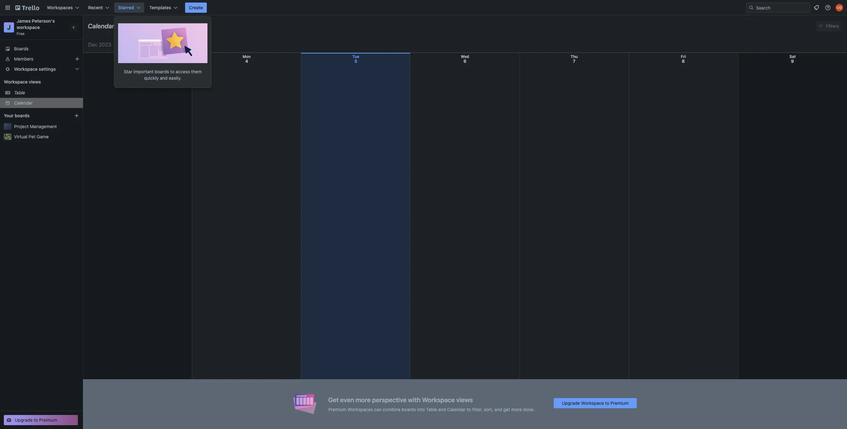 Task type: vqa. For each thing, say whether or not it's contained in the screenshot.
right Create from template… icon
no



Task type: describe. For each thing, give the bounding box(es) containing it.
calendar link
[[14, 100, 79, 106]]

workspace
[[17, 25, 40, 30]]

project management link
[[14, 124, 79, 130]]

back to home image
[[15, 3, 39, 13]]

james
[[17, 18, 31, 24]]

get
[[504, 407, 510, 413]]

into
[[417, 407, 425, 413]]

them
[[191, 69, 202, 74]]

even
[[340, 397, 354, 404]]

upgrade workspace to premium
[[562, 401, 629, 406]]

2023
[[99, 42, 111, 48]]

star
[[124, 69, 132, 74]]

thu
[[571, 54, 578, 59]]

j link
[[4, 22, 14, 33]]

views inside get even more perspective with workspace views premium workspaces can combine boards into table and calendar to filter, sort, and get more done.
[[456, 397, 473, 404]]

week button
[[172, 40, 200, 50]]

christina overa (christinaovera) image
[[836, 4, 843, 11]]

virtual pet game link
[[14, 134, 79, 140]]

week
[[176, 42, 188, 47]]

workspace navigation collapse icon image
[[70, 23, 79, 32]]

table link
[[14, 90, 79, 96]]

add board image
[[74, 113, 79, 118]]

4
[[245, 58, 248, 64]]

table inside get even more perspective with workspace views premium workspaces can combine boards into table and calendar to filter, sort, and get more done.
[[426, 407, 437, 413]]

upgrade to premium
[[15, 418, 57, 423]]

1 vertical spatial boards
[[15, 113, 30, 118]]

done.
[[523, 407, 535, 413]]

mon
[[243, 54, 251, 59]]

calendar inside calendar link
[[14, 100, 33, 106]]

with
[[408, 397, 421, 404]]

pet
[[29, 134, 35, 140]]

filters button
[[817, 21, 841, 31]]

tue
[[352, 54, 359, 59]]

create button
[[185, 3, 207, 13]]

j
[[7, 24, 11, 31]]

dec 2023 button
[[86, 40, 119, 50]]

create
[[189, 5, 203, 10]]

free
[[17, 31, 25, 36]]

workspace views
[[4, 79, 41, 85]]

today
[[140, 42, 153, 47]]

upgrade workspace to premium link
[[554, 399, 637, 409]]

combine
[[383, 407, 401, 413]]

easily.
[[169, 75, 181, 81]]

upgrade for upgrade to premium
[[15, 418, 33, 423]]

project
[[14, 124, 29, 129]]

Calendar text field
[[88, 20, 114, 32]]

peterson's
[[32, 18, 55, 24]]

recent button
[[84, 3, 113, 13]]

0 horizontal spatial premium
[[39, 418, 57, 423]]

upgrade to premium link
[[4, 416, 78, 426]]

project management
[[14, 124, 57, 129]]

virtual
[[14, 134, 27, 140]]

1 horizontal spatial and
[[438, 407, 446, 413]]

workspace inside get even more perspective with workspace views premium workspaces can combine boards into table and calendar to filter, sort, and get more done.
[[422, 397, 455, 404]]

important
[[134, 69, 154, 74]]

9
[[791, 58, 794, 64]]

access
[[176, 69, 190, 74]]

workspaces inside dropdown button
[[47, 5, 73, 10]]

james peterson's workspace free
[[17, 18, 56, 36]]



Task type: locate. For each thing, give the bounding box(es) containing it.
starred board image
[[118, 20, 208, 63]]

your boards
[[4, 113, 30, 118]]

workspaces
[[47, 5, 73, 10], [348, 407, 373, 413]]

0 notifications image
[[813, 4, 820, 11]]

boards link
[[0, 44, 83, 54]]

recent
[[88, 5, 103, 10]]

workspace settings button
[[0, 64, 83, 74]]

calendar left filter,
[[447, 407, 466, 413]]

upgrade for upgrade workspace to premium
[[562, 401, 580, 406]]

sun
[[134, 54, 141, 59]]

quickly
[[144, 75, 159, 81]]

dec 2023
[[88, 42, 111, 48]]

search image
[[749, 5, 754, 10]]

0 vertical spatial premium
[[611, 401, 629, 406]]

game
[[37, 134, 49, 140]]

sat
[[790, 54, 796, 59]]

boards inside star important boards to access them quickly and easily.
[[155, 69, 169, 74]]

1 vertical spatial calendar
[[14, 100, 33, 106]]

0 vertical spatial boards
[[155, 69, 169, 74]]

to inside get even more perspective with workspace views premium workspaces can combine boards into table and calendar to filter, sort, and get more done.
[[467, 407, 471, 413]]

settings
[[39, 66, 56, 72]]

boards up project
[[15, 113, 30, 118]]

boards
[[155, 69, 169, 74], [15, 113, 30, 118], [402, 407, 416, 413]]

0 vertical spatial upgrade
[[562, 401, 580, 406]]

today button
[[137, 40, 155, 50]]

boards
[[14, 46, 29, 51]]

your boards with 2 items element
[[4, 112, 64, 120]]

wed
[[461, 54, 469, 59]]

can
[[374, 407, 382, 413]]

boards down the with
[[402, 407, 416, 413]]

to inside star important boards to access them quickly and easily.
[[170, 69, 174, 74]]

0 horizontal spatial and
[[160, 75, 168, 81]]

and left get
[[495, 407, 502, 413]]

0 horizontal spatial upgrade
[[15, 418, 33, 423]]

2 vertical spatial boards
[[402, 407, 416, 413]]

sort,
[[484, 407, 493, 413]]

5
[[355, 58, 357, 64]]

1 vertical spatial table
[[426, 407, 437, 413]]

Search field
[[754, 3, 810, 12]]

views up filter,
[[456, 397, 473, 404]]

0 horizontal spatial calendar
[[14, 100, 33, 106]]

2 vertical spatial premium
[[39, 418, 57, 423]]

and inside star important boards to access them quickly and easily.
[[160, 75, 168, 81]]

templates button
[[145, 3, 181, 13]]

2 horizontal spatial premium
[[611, 401, 629, 406]]

7
[[573, 58, 576, 64]]

views
[[29, 79, 41, 85], [456, 397, 473, 404]]

premium
[[611, 401, 629, 406], [328, 407, 347, 413], [39, 418, 57, 423]]

workspaces up peterson's
[[47, 5, 73, 10]]

1 vertical spatial views
[[456, 397, 473, 404]]

workspace settings
[[14, 66, 56, 72]]

calendar up "your boards"
[[14, 100, 33, 106]]

members link
[[0, 54, 83, 64]]

upgrade
[[562, 401, 580, 406], [15, 418, 33, 423]]

filter,
[[472, 407, 483, 413]]

workspace
[[14, 66, 38, 72], [4, 79, 28, 85], [422, 397, 455, 404], [581, 401, 604, 406]]

more right even
[[356, 397, 371, 404]]

1 horizontal spatial boards
[[155, 69, 169, 74]]

2 vertical spatial calendar
[[447, 407, 466, 413]]

1 horizontal spatial calendar
[[88, 22, 114, 30]]

fri
[[681, 54, 686, 59]]

1 horizontal spatial upgrade
[[562, 401, 580, 406]]

and left easily.
[[160, 75, 168, 81]]

1 horizontal spatial workspaces
[[348, 407, 373, 413]]

boards up quickly at the top left of the page
[[155, 69, 169, 74]]

calendar
[[88, 22, 114, 30], [14, 100, 33, 106], [447, 407, 466, 413]]

0 vertical spatial views
[[29, 79, 41, 85]]

1 vertical spatial upgrade
[[15, 418, 33, 423]]

premium inside get even more perspective with workspace views premium workspaces can combine boards into table and calendar to filter, sort, and get more done.
[[328, 407, 347, 413]]

management
[[30, 124, 57, 129]]

virtual pet game
[[14, 134, 49, 140]]

templates
[[149, 5, 171, 10]]

starred
[[118, 5, 134, 10]]

table inside table link
[[14, 90, 25, 95]]

star important boards to access them quickly and easily.
[[124, 69, 202, 81]]

starred button
[[114, 3, 144, 13]]

your
[[4, 113, 14, 118]]

2 horizontal spatial boards
[[402, 407, 416, 413]]

more
[[356, 397, 371, 404], [511, 407, 522, 413]]

filters
[[826, 23, 839, 29]]

workspaces down even
[[348, 407, 373, 413]]

get
[[328, 397, 339, 404]]

workspace inside popup button
[[14, 66, 38, 72]]

1 horizontal spatial views
[[456, 397, 473, 404]]

2 horizontal spatial and
[[495, 407, 502, 413]]

members
[[14, 56, 33, 62]]

0 vertical spatial more
[[356, 397, 371, 404]]

6
[[464, 58, 467, 64]]

workspaces inside get even more perspective with workspace views premium workspaces can combine boards into table and calendar to filter, sort, and get more done.
[[348, 407, 373, 413]]

get even more perspective with workspace views premium workspaces can combine boards into table and calendar to filter, sort, and get more done.
[[328, 397, 535, 413]]

table down workspace views
[[14, 90, 25, 95]]

and
[[160, 75, 168, 81], [438, 407, 446, 413], [495, 407, 502, 413]]

open information menu image
[[825, 4, 831, 11]]

more right get
[[511, 407, 522, 413]]

0 horizontal spatial boards
[[15, 113, 30, 118]]

workspaces button
[[43, 3, 83, 13]]

dec
[[88, 42, 97, 48]]

boards inside get even more perspective with workspace views premium workspaces can combine boards into table and calendar to filter, sort, and get more done.
[[402, 407, 416, 413]]

1 horizontal spatial more
[[511, 407, 522, 413]]

0 vertical spatial table
[[14, 90, 25, 95]]

8
[[682, 58, 685, 64]]

views down workspace settings
[[29, 79, 41, 85]]

1 horizontal spatial table
[[426, 407, 437, 413]]

1 horizontal spatial premium
[[328, 407, 347, 413]]

table
[[14, 90, 25, 95], [426, 407, 437, 413]]

and right into
[[438, 407, 446, 413]]

1 vertical spatial workspaces
[[348, 407, 373, 413]]

calendar inside get even more perspective with workspace views premium workspaces can combine boards into table and calendar to filter, sort, and get more done.
[[447, 407, 466, 413]]

primary element
[[0, 0, 847, 15]]

0 horizontal spatial table
[[14, 90, 25, 95]]

1 vertical spatial more
[[511, 407, 522, 413]]

3
[[136, 58, 139, 64]]

0 vertical spatial calendar
[[88, 22, 114, 30]]

0 horizontal spatial more
[[356, 397, 371, 404]]

perspective
[[372, 397, 407, 404]]

0 vertical spatial workspaces
[[47, 5, 73, 10]]

0 horizontal spatial views
[[29, 79, 41, 85]]

table right into
[[426, 407, 437, 413]]

to
[[170, 69, 174, 74], [605, 401, 609, 406], [467, 407, 471, 413], [34, 418, 38, 423]]

james peterson's workspace link
[[17, 18, 56, 30]]

1 vertical spatial premium
[[328, 407, 347, 413]]

2 horizontal spatial calendar
[[447, 407, 466, 413]]

0 horizontal spatial workspaces
[[47, 5, 73, 10]]

calendar down recent dropdown button
[[88, 22, 114, 30]]



